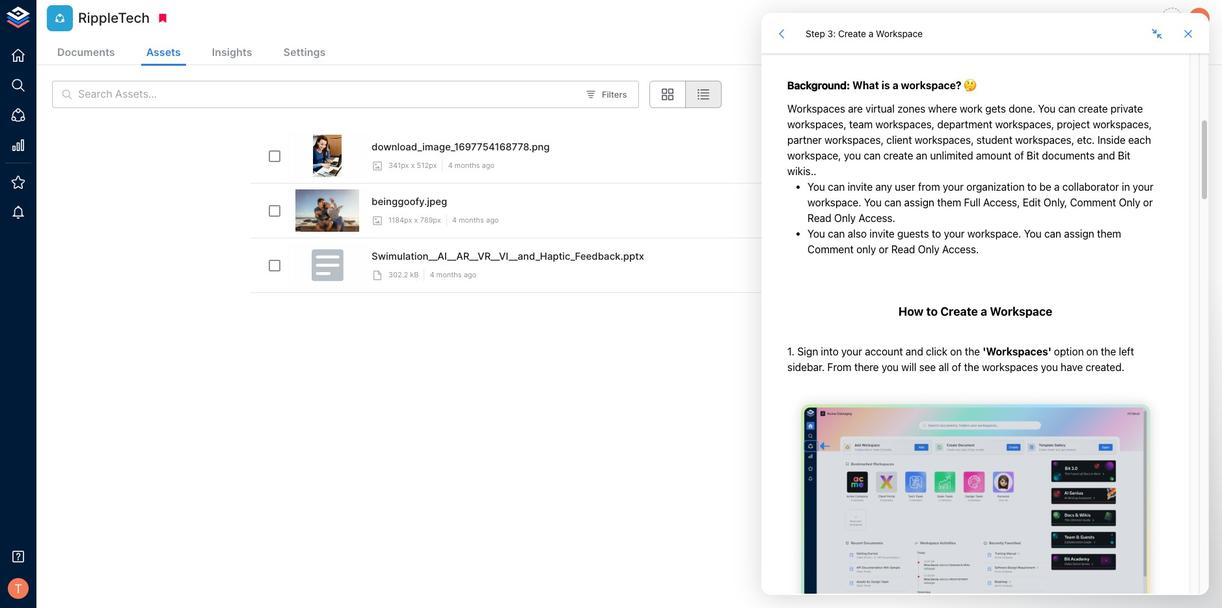 Task type: vqa. For each thing, say whether or not it's contained in the screenshot.
the bottom and
no



Task type: locate. For each thing, give the bounding box(es) containing it.
ago for beinggoofy.jpeg
[[486, 216, 499, 225]]

2 vertical spatial ago
[[464, 270, 477, 279]]

1 horizontal spatial t
[[1196, 11, 1204, 25]]

months right 789px
[[459, 216, 484, 225]]

ago for download_image_1697754168778.png
[[482, 161, 495, 170]]

4 right 789px
[[452, 216, 457, 225]]

months for download_image_1697754168778.png
[[455, 161, 480, 170]]

dialog
[[762, 13, 1210, 595]]

x left 512px
[[411, 161, 415, 170]]

4 months ago for swimulation__ai__ar__vr__vi__and_haptic_feedback.pptx
[[430, 270, 477, 279]]

t
[[1196, 11, 1204, 25], [14, 581, 22, 596]]

1 vertical spatial x
[[414, 216, 418, 225]]

x left 789px
[[414, 216, 418, 225]]

x for beinggoofy.jpeg
[[414, 216, 418, 225]]

insights link
[[207, 40, 258, 66]]

x
[[411, 161, 415, 170], [414, 216, 418, 225]]

4 months ago down download_image_1697754168778.png
[[448, 161, 495, 170]]

1184px x 789px
[[389, 216, 441, 225]]

4 months ago right 789px
[[452, 216, 499, 225]]

2 vertical spatial months
[[437, 270, 462, 279]]

512px
[[417, 161, 437, 170]]

rippletech
[[78, 10, 150, 26]]

302.2 kb
[[389, 270, 419, 279]]

t button
[[1188, 6, 1212, 31], [4, 574, 33, 603]]

0 vertical spatial 4
[[448, 161, 453, 170]]

months for beinggoofy.jpeg
[[459, 216, 484, 225]]

1 vertical spatial 4 months ago
[[452, 216, 499, 225]]

0 vertical spatial months
[[455, 161, 480, 170]]

2 vertical spatial 4
[[430, 270, 435, 279]]

1 vertical spatial t
[[14, 581, 22, 596]]

months
[[455, 161, 480, 170], [459, 216, 484, 225], [437, 270, 462, 279]]

4 down download_image_1697754168778.png
[[448, 161, 453, 170]]

302.2
[[389, 270, 408, 279]]

341px x 512px
[[389, 161, 437, 170]]

ago down swimulation__ai__ar__vr__vi__and_haptic_feedback.pptx
[[464, 270, 477, 279]]

months down download_image_1697754168778.png
[[455, 161, 480, 170]]

ago down download_image_1697754168778.png
[[482, 161, 495, 170]]

documents
[[57, 46, 115, 59]]

months right kb on the top left
[[437, 270, 462, 279]]

0 vertical spatial ago
[[482, 161, 495, 170]]

4 months ago right kb on the top left
[[430, 270, 477, 279]]

months for swimulation__ai__ar__vr__vi__and_haptic_feedback.pptx
[[437, 270, 462, 279]]

4 months ago for beinggoofy.jpeg
[[452, 216, 499, 225]]

1 vertical spatial 4
[[452, 216, 457, 225]]

ago
[[482, 161, 495, 170], [486, 216, 499, 225], [464, 270, 477, 279]]

1 vertical spatial ago
[[486, 216, 499, 225]]

0 vertical spatial t
[[1196, 11, 1204, 25]]

0 vertical spatial t button
[[1188, 6, 1212, 31]]

filters button
[[583, 84, 631, 104]]

1 vertical spatial months
[[459, 216, 484, 225]]

4 for beinggoofy.jpeg
[[452, 216, 457, 225]]

ago for swimulation__ai__ar__vr__vi__and_haptic_feedback.pptx
[[464, 270, 477, 279]]

ago up swimulation__ai__ar__vr__vi__and_haptic_feedback.pptx
[[486, 216, 499, 225]]

2 vertical spatial 4 months ago
[[430, 270, 477, 279]]

4 right kb on the top left
[[430, 270, 435, 279]]

0 horizontal spatial t
[[14, 581, 22, 596]]

4
[[448, 161, 453, 170], [452, 216, 457, 225], [430, 270, 435, 279]]

0 vertical spatial x
[[411, 161, 415, 170]]

0 vertical spatial 4 months ago
[[448, 161, 495, 170]]

4 months ago
[[448, 161, 495, 170], [452, 216, 499, 225], [430, 270, 477, 279]]

1 vertical spatial t button
[[4, 574, 33, 603]]

group
[[650, 81, 722, 108]]



Task type: describe. For each thing, give the bounding box(es) containing it.
beinggoofy.jpeg
[[372, 195, 448, 208]]

t for left t button
[[14, 581, 22, 596]]

t for t button to the right
[[1196, 11, 1204, 25]]

Search Assets... text field
[[78, 81, 578, 108]]

1 horizontal spatial t button
[[1188, 6, 1212, 31]]

kb
[[410, 270, 419, 279]]

x for download_image_1697754168778.png
[[411, 161, 415, 170]]

download_image_1697754168778.png image
[[313, 135, 342, 177]]

4 for download_image_1697754168778.png
[[448, 161, 453, 170]]

download_image_1697754168778.png
[[372, 141, 550, 153]]

1184px
[[389, 216, 412, 225]]

4 for swimulation__ai__ar__vr__vi__and_haptic_feedback.pptx
[[430, 270, 435, 279]]

settings
[[284, 46, 326, 59]]

assets link
[[141, 40, 186, 66]]

beinggoofy.jpeg image
[[296, 189, 359, 232]]

0 horizontal spatial t button
[[4, 574, 33, 603]]

settings link
[[278, 40, 331, 66]]

insights
[[212, 46, 252, 59]]

swimulation__ai__ar__vr__vi__and_haptic_feedback.pptx
[[372, 250, 645, 262]]

filters
[[602, 89, 627, 99]]

341px
[[389, 161, 409, 170]]

assets
[[146, 46, 181, 59]]

4 months ago for download_image_1697754168778.png
[[448, 161, 495, 170]]

789px
[[420, 216, 441, 225]]

documents link
[[52, 40, 120, 66]]

remove bookmark image
[[157, 12, 169, 24]]



